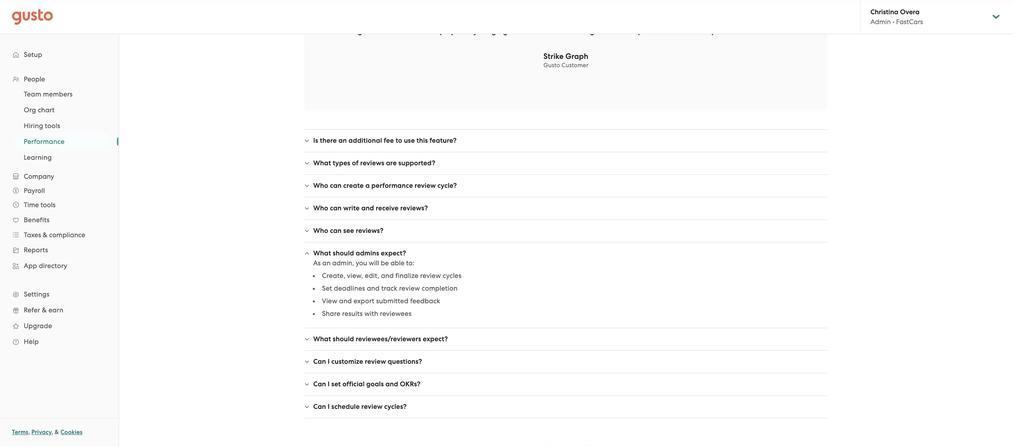 Task type: locate. For each thing, give the bounding box(es) containing it.
what for what types of reviews are supported?
[[313, 159, 331, 168]]

0 horizontal spatial an
[[322, 260, 331, 267]]

is
[[313, 137, 318, 145]]

review down what should reviewees/reviewers expect?
[[365, 358, 386, 366]]

from
[[740, 27, 757, 36]]

3 what from the top
[[313, 336, 331, 344]]

0 horizontal spatial set
[[332, 381, 341, 389]]

types
[[333, 159, 350, 168]]

2 vertical spatial performance
[[529, 391, 570, 399]]

what left 'types'
[[313, 159, 331, 168]]

upgrade link
[[8, 319, 111, 334]]

1 horizontal spatial employee
[[642, 224, 673, 232]]

0 vertical spatial who
[[313, 182, 328, 190]]

can inside while admins set up review cycles, only employees can write and receive reviews. we do not currently support admins and contractors as review participants. if you already have an employee account and you need instructions on how to switch between your admin and employee accounts, check out
[[472, 214, 483, 222]]

completion
[[422, 285, 458, 293]]

3 i from the top
[[328, 403, 330, 412]]

2 horizontal spatial you
[[809, 214, 821, 222]]

cycles?
[[384, 403, 407, 412]]

0 vertical spatial what
[[313, 159, 331, 168]]

1 horizontal spatial official
[[402, 391, 424, 399]]

0 vertical spatial should
[[333, 250, 354, 258]]

2 who from the top
[[313, 204, 328, 213]]

0 vertical spatial you
[[809, 214, 821, 222]]

write up instructions
[[485, 214, 501, 222]]

1 vertical spatial &
[[42, 307, 47, 315]]

0 vertical spatial &
[[43, 231, 48, 239]]

and up accounts,
[[680, 214, 693, 222]]

taxes
[[24, 231, 41, 239]]

use
[[404, 137, 415, 145]]

can left see
[[330, 227, 342, 235]]

review left process
[[686, 27, 710, 36]]

2 can from the top
[[313, 381, 326, 389]]

2 employee from the left
[[642, 224, 673, 232]]

great
[[358, 27, 377, 36]]

tools inside dropdown button
[[41, 201, 56, 209]]

1 vertical spatial should
[[333, 336, 354, 344]]

company button
[[8, 170, 111, 184]]

performance down are in the left top of the page
[[372, 182, 413, 190]]

2 vertical spatial can
[[313, 403, 326, 412]]

and
[[361, 204, 374, 213], [502, 214, 515, 222], [680, 214, 693, 222], [425, 224, 438, 232], [628, 224, 640, 232], [381, 272, 394, 280], [367, 285, 380, 293], [339, 298, 352, 305], [386, 381, 398, 389], [444, 391, 456, 399]]

"it's great to have gusto to plop everything right into instead of having to start our performance review process from scratch."
[[343, 27, 789, 36]]

1 vertical spatial goals
[[425, 391, 442, 399]]

official down okrs? in the left of the page
[[402, 391, 424, 399]]

help
[[24, 338, 39, 346]]

1 horizontal spatial expect?
[[423, 336, 448, 344]]

0 vertical spatial i
[[328, 358, 330, 366]]

what up as
[[313, 250, 331, 258]]

write down create
[[343, 204, 360, 213]]

1 vertical spatial an
[[356, 224, 364, 232]]

app directory link
[[8, 259, 111, 273]]

review left cycle?
[[415, 182, 436, 190]]

performance right during
[[529, 391, 570, 399]]

gusto inside strike graph gusto customer
[[544, 62, 560, 69]]

set inside while admins set up review cycles, only employees can write and receive reviews. we do not currently support admins and contractors as review participants. if you already have an employee account and you need instructions on how to switch between your admin and employee accounts, check out
[[357, 214, 367, 222]]

and up up
[[361, 204, 374, 213]]

1 vertical spatial performance
[[372, 182, 413, 190]]

set left up
[[357, 214, 367, 222]]

gusto navigation element
[[0, 34, 118, 363]]

0 vertical spatial goals
[[366, 381, 384, 389]]

0 vertical spatial of
[[561, 27, 568, 36]]

to right how at the right bottom of page
[[532, 224, 539, 232]]

list containing team members
[[0, 86, 118, 166]]

performance
[[638, 27, 685, 36], [372, 182, 413, 190], [529, 391, 570, 399]]

finalize
[[396, 272, 419, 280]]

review right up
[[378, 214, 398, 222]]

2 vertical spatial who
[[313, 227, 328, 235]]

1 vertical spatial tools
[[41, 201, 56, 209]]

0 horizontal spatial reviews?
[[356, 227, 384, 235]]

receive up up
[[376, 204, 399, 213]]

0 horizontal spatial you
[[356, 260, 367, 267]]

0 vertical spatial tools
[[45, 122, 60, 130]]

cookies
[[61, 429, 83, 437]]

1 horizontal spatial an
[[339, 137, 347, 145]]

2 vertical spatial what
[[313, 336, 331, 344]]

set deadlines and track review completion
[[322, 285, 458, 293]]

, left cookies
[[52, 429, 53, 437]]

0 horizontal spatial have
[[339, 224, 355, 232]]

feedback
[[410, 298, 440, 305]]

customer
[[562, 62, 589, 69]]

1 horizontal spatial reviews?
[[400, 204, 428, 213]]

switch
[[540, 224, 560, 232]]

expect? for what should reviewees/reviewers expect?
[[423, 336, 448, 344]]

receive inside while admins set up review cycles, only employees can write and receive reviews. we do not currently support admins and contractors as review participants. if you already have an employee account and you need instructions on how to switch between your admin and employee accounts, check out
[[517, 214, 539, 222]]

team
[[24, 90, 41, 98]]

1 i from the top
[[328, 358, 330, 366]]

instructions
[[470, 224, 506, 232]]

members
[[43, 90, 73, 98]]

what should admins expect?
[[313, 250, 406, 258]]

expect? up able
[[381, 250, 406, 258]]

list
[[0, 72, 118, 350], [0, 86, 118, 166], [313, 271, 828, 319]]

of left having
[[561, 27, 568, 36]]

tools down chart
[[45, 122, 60, 130]]

are
[[386, 159, 397, 168]]

can up yes!
[[313, 381, 326, 389]]

0 horizontal spatial employee
[[366, 224, 397, 232]]

setup link
[[8, 48, 111, 62]]

1 horizontal spatial ,
[[52, 429, 53, 437]]

strike
[[544, 52, 564, 61]]

0 horizontal spatial gusto
[[408, 27, 429, 36]]

receive up how at the right bottom of page
[[517, 214, 539, 222]]

2 , from the left
[[52, 429, 53, 437]]

reviewees/reviewers
[[356, 336, 421, 344]]

1 horizontal spatial set
[[357, 214, 367, 222]]

can i customize review questions?
[[313, 358, 422, 366]]

1 vertical spatial have
[[339, 224, 355, 232]]

share results with reviewees
[[322, 310, 412, 318]]

employee
[[366, 224, 397, 232], [642, 224, 673, 232]]

2 vertical spatial i
[[328, 403, 330, 412]]

list containing create, view, edit, and finalize review cycles
[[313, 271, 828, 319]]

not
[[589, 214, 599, 222]]

can
[[330, 182, 342, 190], [330, 204, 342, 213], [472, 214, 483, 222], [330, 227, 342, 235], [361, 391, 373, 399]]

to:
[[406, 260, 414, 267]]

& inside dropdown button
[[43, 231, 48, 239]]

and left reference
[[444, 391, 456, 399]]

people button
[[8, 72, 111, 86]]

1 horizontal spatial goals
[[425, 391, 442, 399]]

to left start
[[597, 27, 604, 36]]

gusto down strike
[[544, 62, 560, 69]]

& left cookies
[[55, 429, 59, 437]]

& left earn
[[42, 307, 47, 315]]

official
[[343, 381, 365, 389], [402, 391, 424, 399]]

who for who can see reviews?
[[313, 227, 328, 235]]

0 vertical spatial expect?
[[381, 250, 406, 258]]

i down your
[[328, 403, 330, 412]]

tools
[[45, 122, 60, 130], [41, 201, 56, 209]]

1 vertical spatial expect?
[[423, 336, 448, 344]]

manage
[[374, 391, 401, 399]]

of right 'types'
[[352, 159, 359, 168]]

can up instructions
[[472, 214, 483, 222]]

set
[[322, 285, 332, 293]]

1 horizontal spatial receive
[[517, 214, 539, 222]]

learning
[[24, 154, 52, 162]]

3 can from the top
[[313, 403, 326, 412]]

0 horizontal spatial official
[[343, 381, 365, 389]]

benefits
[[24, 216, 50, 224]]

graph
[[566, 52, 589, 61]]

2 should from the top
[[333, 336, 354, 344]]

•
[[893, 18, 895, 26]]

can down yes!
[[313, 403, 326, 412]]

support
[[630, 214, 654, 222]]

reviews? up "cycles,"
[[400, 204, 428, 213]]

have right the great
[[388, 27, 406, 36]]

1 vertical spatial official
[[402, 391, 424, 399]]

you down employees
[[439, 224, 451, 232]]

who can see reviews?
[[313, 227, 384, 235]]

hiring tools link
[[14, 119, 111, 133]]

0 vertical spatial write
[[343, 204, 360, 213]]

and down only
[[425, 224, 438, 232]]

what down share
[[313, 336, 331, 344]]

0 vertical spatial can
[[313, 358, 326, 366]]

and down support
[[628, 224, 640, 232]]

0 vertical spatial official
[[343, 381, 365, 389]]

1 vertical spatial i
[[328, 381, 330, 389]]

2 what from the top
[[313, 250, 331, 258]]

gusto
[[408, 27, 429, 36], [544, 62, 560, 69]]

to inside while admins set up review cycles, only employees can write and receive reviews. we do not currently support admins and contractors as review participants. if you already have an employee account and you need instructions on how to switch between your admin and employee accounts, check out
[[532, 224, 539, 232]]

1 , from the left
[[28, 429, 30, 437]]

do
[[579, 214, 587, 222]]

time
[[24, 201, 39, 209]]

can i set official goals and okrs?
[[313, 381, 421, 389]]

receive
[[376, 204, 399, 213], [517, 214, 539, 222]]

out
[[725, 224, 736, 232]]

tools right time
[[41, 201, 56, 209]]

0 vertical spatial with
[[365, 310, 378, 318]]

how
[[517, 224, 530, 232]]

can left create
[[330, 182, 342, 190]]

employees
[[437, 214, 470, 222]]

have right "already" at the bottom
[[339, 224, 355, 232]]

0 horizontal spatial ,
[[28, 429, 30, 437]]

expect? down feedback
[[423, 336, 448, 344]]

to right the great
[[379, 27, 386, 36]]

an right as
[[322, 260, 331, 267]]

1 vertical spatial what
[[313, 250, 331, 258]]

an right there
[[339, 137, 347, 145]]

review down manage
[[362, 403, 383, 412]]

0 horizontal spatial performance
[[372, 182, 413, 190]]

1 horizontal spatial have
[[388, 27, 406, 36]]

and up manage
[[386, 381, 398, 389]]

admin
[[606, 224, 626, 232]]

1 vertical spatial gusto
[[544, 62, 560, 69]]

christina overa admin • fastcars
[[871, 8, 923, 26]]

3 who from the top
[[313, 227, 328, 235]]

between
[[561, 224, 589, 232]]

should up the customize
[[333, 336, 354, 344]]

refer
[[24, 307, 40, 315]]

as
[[731, 214, 739, 222]]

1 vertical spatial with
[[596, 391, 609, 399]]

reviews? down up
[[356, 227, 384, 235]]

1 horizontal spatial reviews
[[571, 391, 594, 399]]

team members
[[24, 90, 73, 98]]

2 i from the top
[[328, 381, 330, 389]]

what types of reviews are supported?
[[313, 159, 436, 168]]

1 what from the top
[[313, 159, 331, 168]]

can down the can i set official goals and okrs?
[[361, 391, 373, 399]]

1 vertical spatial write
[[485, 214, 501, 222]]

fastcars
[[897, 18, 923, 26]]

0 vertical spatial gusto
[[408, 27, 429, 36]]

goals left reference
[[425, 391, 442, 399]]

you right the if
[[809, 214, 821, 222]]

admins up who can see reviews?
[[333, 214, 356, 222]]

should for reviewees/reviewers
[[333, 336, 354, 344]]

0 vertical spatial receive
[[376, 204, 399, 213]]

gusto left plop
[[408, 27, 429, 36]]

0 horizontal spatial expect?
[[381, 250, 406, 258]]

2 vertical spatial an
[[322, 260, 331, 267]]

i left the customize
[[328, 358, 330, 366]]

1 horizontal spatial gusto
[[544, 62, 560, 69]]

an right see
[[356, 224, 364, 232]]

1 vertical spatial set
[[332, 381, 341, 389]]

1 vertical spatial receive
[[517, 214, 539, 222]]

can for who can create a performance review cycle?
[[330, 182, 342, 190]]

0 vertical spatial set
[[357, 214, 367, 222]]

is there an additional fee to use this feature?
[[313, 137, 457, 145]]

1 horizontal spatial you
[[439, 224, 451, 232]]

people
[[24, 75, 45, 83]]

i for customize
[[328, 358, 330, 366]]

0 horizontal spatial write
[[343, 204, 360, 213]]

1 can from the top
[[313, 358, 326, 366]]

list containing people
[[0, 72, 118, 350]]

1 who from the top
[[313, 182, 328, 190]]

& right taxes
[[43, 231, 48, 239]]

feature?
[[430, 137, 457, 145]]

2 vertical spatial you
[[356, 260, 367, 267]]

fee
[[384, 137, 394, 145]]

can left the customize
[[313, 358, 326, 366]]

0 vertical spatial reviews
[[360, 159, 384, 168]]

help link
[[8, 335, 111, 349]]

to left plop
[[431, 27, 438, 36]]

goals up manage
[[366, 381, 384, 389]]

employee down support
[[642, 224, 673, 232]]

2 horizontal spatial an
[[356, 224, 364, 232]]

review down the finalize
[[399, 285, 420, 293]]

should
[[333, 250, 354, 258], [333, 336, 354, 344]]

should up the admin,
[[333, 250, 354, 258]]

0 vertical spatial performance
[[638, 27, 685, 36]]

0 horizontal spatial goals
[[366, 381, 384, 389]]

1 vertical spatial can
[[313, 381, 326, 389]]

i up your
[[328, 381, 330, 389]]

0 vertical spatial an
[[339, 137, 347, 145]]

export
[[354, 298, 375, 305]]

expect?
[[381, 250, 406, 258], [423, 336, 448, 344]]

as an admin, you will be able to:
[[313, 260, 414, 267]]

can for who can write and receive reviews?
[[330, 204, 342, 213]]

performance right our at the top right of page
[[638, 27, 685, 36]]

0 horizontal spatial with
[[365, 310, 378, 318]]

1 horizontal spatial write
[[485, 214, 501, 222]]

you down what should admins expect?
[[356, 260, 367, 267]]

1 vertical spatial reviews?
[[356, 227, 384, 235]]

can up the 'while'
[[330, 204, 342, 213]]

employee down up
[[366, 224, 397, 232]]

home image
[[12, 9, 53, 25]]

1 should from the top
[[333, 250, 354, 258]]

1 vertical spatial who
[[313, 204, 328, 213]]

0 horizontal spatial reviews
[[360, 159, 384, 168]]

official up team
[[343, 381, 365, 389]]

, left the privacy link
[[28, 429, 30, 437]]

0 horizontal spatial of
[[352, 159, 359, 168]]

set up your
[[332, 381, 341, 389]]

right
[[498, 27, 515, 36]]

process
[[712, 27, 739, 36]]



Task type: describe. For each thing, give the bounding box(es) containing it.
2 vertical spatial &
[[55, 429, 59, 437]]

org chart link
[[14, 103, 111, 117]]

share
[[322, 310, 341, 318]]

can for can i schedule review cycles?
[[313, 403, 326, 412]]

deadlines
[[334, 285, 365, 293]]

only
[[422, 214, 435, 222]]

time tools button
[[8, 198, 111, 212]]

up
[[368, 214, 376, 222]]

set for up
[[357, 214, 367, 222]]

1 employee from the left
[[366, 224, 397, 232]]

terms
[[12, 429, 28, 437]]

create
[[343, 182, 364, 190]]

additional
[[349, 137, 382, 145]]

an inside while admins set up review cycles, only employees can write and receive reviews. we do not currently support admins and contractors as review participants. if you already have an employee account and you need instructions on how to switch between your admin and employee accounts, check out
[[356, 224, 364, 232]]

payroll
[[24, 187, 45, 195]]

can for can i customize review questions?
[[313, 358, 326, 366]]

we
[[567, 214, 577, 222]]

christina
[[871, 8, 899, 16]]

plop
[[440, 27, 456, 36]]

cycles,
[[400, 214, 420, 222]]

privacy
[[32, 429, 52, 437]]

team
[[343, 391, 359, 399]]

who for who can create a performance review cycle?
[[313, 182, 328, 190]]

instead
[[533, 27, 559, 36]]

0 vertical spatial have
[[388, 27, 406, 36]]

and down edit, at the left of the page
[[367, 285, 380, 293]]

admins up "as an admin, you will be able to:"
[[356, 250, 379, 258]]

org
[[24, 106, 36, 114]]

1 vertical spatial of
[[352, 159, 359, 168]]

time tools
[[24, 201, 56, 209]]

1 horizontal spatial of
[[561, 27, 568, 36]]

cycles
[[443, 272, 462, 280]]

reports
[[24, 246, 48, 254]]

setup
[[24, 51, 42, 59]]

check
[[706, 224, 724, 232]]

and up track
[[381, 272, 394, 280]]

okrs?
[[400, 381, 421, 389]]

what for what should reviewees/reviewers expect?
[[313, 336, 331, 344]]

view,
[[347, 272, 363, 280]]

chart
[[38, 106, 55, 114]]

0 vertical spatial reviews?
[[400, 204, 428, 213]]

if
[[804, 214, 808, 222]]

org chart
[[24, 106, 55, 114]]

to right fee
[[396, 137, 402, 145]]

1 vertical spatial reviews
[[571, 391, 594, 399]]

reference
[[458, 391, 487, 399]]

i for schedule
[[328, 403, 330, 412]]

see
[[343, 227, 354, 235]]

and up on
[[502, 214, 515, 222]]

while admins set up review cycles, only employees can write and receive reviews. we do not currently support admins and contractors as review participants. if you already have an employee account and you need instructions on how to switch between your admin and employee accounts, check out
[[313, 214, 821, 232]]

as
[[313, 260, 321, 267]]

taxes & compliance
[[24, 231, 85, 239]]

payroll button
[[8, 184, 111, 198]]

everything
[[458, 27, 496, 36]]

need
[[452, 224, 468, 232]]

cycle?
[[438, 182, 457, 190]]

1 horizontal spatial performance
[[529, 391, 570, 399]]

1 vertical spatial you
[[439, 224, 451, 232]]

i for set
[[328, 381, 330, 389]]

"it's
[[343, 27, 356, 36]]

edit,
[[365, 272, 379, 280]]

contractors
[[695, 214, 730, 222]]

create, view, edit, and finalize review cycles
[[322, 272, 462, 280]]

& for earn
[[42, 307, 47, 315]]

can for can i set official goals and okrs?
[[313, 381, 326, 389]]

be
[[381, 260, 389, 267]]

results
[[342, 310, 363, 318]]

view
[[322, 298, 338, 305]]

settings
[[24, 291, 49, 299]]

and down deadlines at the left bottom of the page
[[339, 298, 352, 305]]

reports link
[[8, 243, 111, 258]]

earn
[[49, 307, 63, 315]]

should for admins
[[333, 250, 354, 258]]

terms , privacy , & cookies
[[12, 429, 83, 437]]

taxes & compliance button
[[8, 228, 111, 242]]

admins up accounts,
[[656, 214, 679, 222]]

who for who can write and receive reviews?
[[313, 204, 328, 213]]

tools for time tools
[[41, 201, 56, 209]]

will
[[369, 260, 379, 267]]

this
[[417, 137, 428, 145]]

yes!
[[313, 391, 326, 399]]

write inside while admins set up review cycles, only employees can write and receive reviews. we do not currently support admins and contractors as review participants. if you already have an employee account and you need instructions on how to switch between your admin and employee accounts, check out
[[485, 214, 501, 222]]

1 horizontal spatial with
[[596, 391, 609, 399]]

review right as
[[740, 214, 761, 222]]

hiring
[[24, 122, 43, 130]]

& for compliance
[[43, 231, 48, 239]]

what for what should admins expect?
[[313, 250, 331, 258]]

admin
[[871, 18, 891, 26]]

2 horizontal spatial performance
[[638, 27, 685, 36]]

review up completion
[[420, 272, 441, 280]]

performance link
[[14, 135, 111, 149]]

can for who can see reviews?
[[330, 227, 342, 235]]

create,
[[322, 272, 345, 280]]

questions?
[[388, 358, 422, 366]]

there
[[320, 137, 337, 145]]

reviewees
[[380, 310, 412, 318]]

having
[[570, 27, 595, 36]]

accounts,
[[674, 224, 704, 232]]

our
[[625, 27, 636, 36]]

set for official
[[332, 381, 341, 389]]

able
[[391, 260, 405, 267]]

have inside while admins set up review cycles, only employees can write and receive reviews. we do not currently support admins and contractors as review participants. if you already have an employee account and you need instructions on how to switch between your admin and employee accounts, check out
[[339, 224, 355, 232]]

submitted
[[376, 298, 409, 305]]

can i schedule review cycles?
[[313, 403, 407, 412]]

app directory
[[24, 262, 67, 270]]

your
[[591, 224, 604, 232]]

your
[[327, 391, 341, 399]]

0 horizontal spatial receive
[[376, 204, 399, 213]]

view and export submitted feedback
[[322, 298, 440, 305]]

participants.
[[762, 214, 802, 222]]

admin,
[[332, 260, 354, 267]]

tools for hiring tools
[[45, 122, 60, 130]]

during
[[507, 391, 527, 399]]

expect? for what should admins expect?
[[381, 250, 406, 258]]



Task type: vqa. For each thing, say whether or not it's contained in the screenshot.
the rightmost 'performance'
yes



